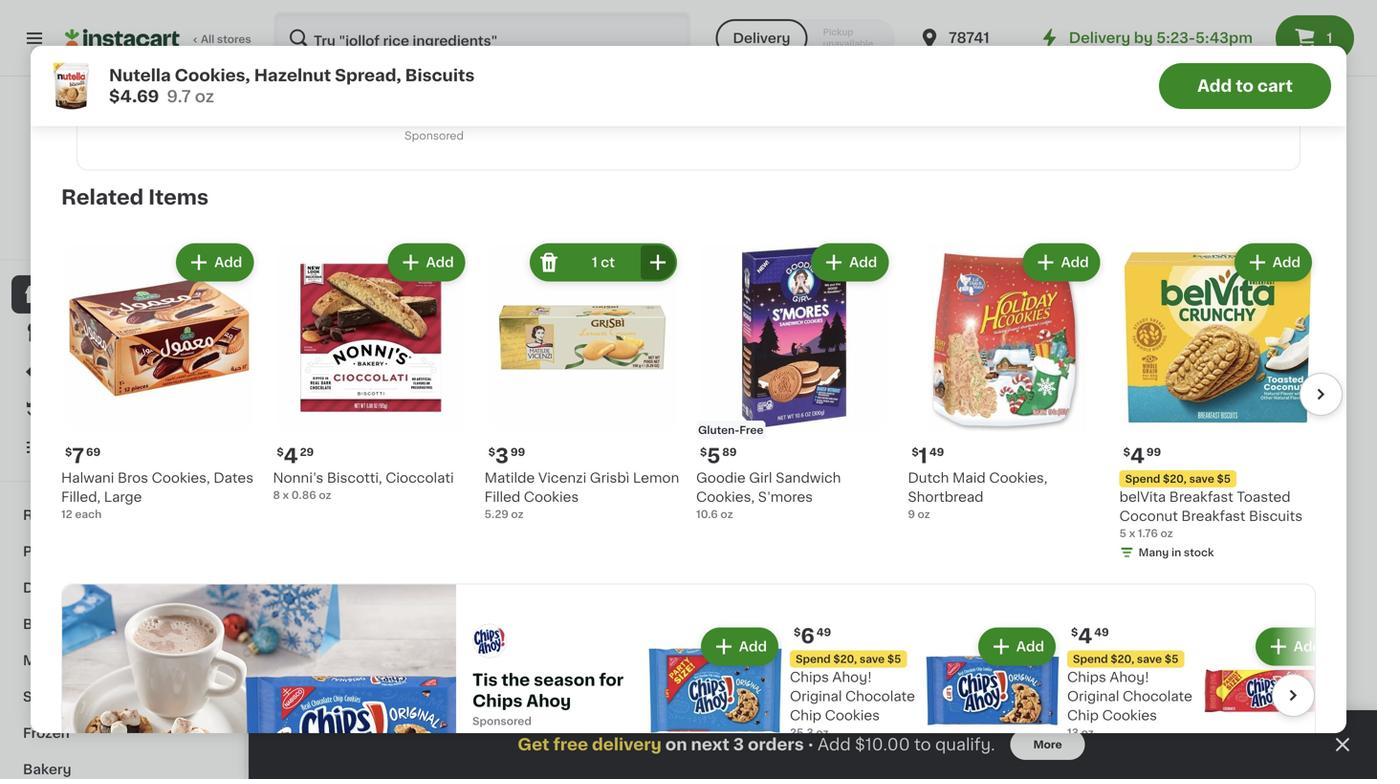 Task type: describe. For each thing, give the bounding box(es) containing it.
$6.48 each (estimated) element
[[287, 727, 450, 751]]

skinnypop
[[465, 372, 536, 385]]

b for h-e-b
[[133, 190, 143, 204]]

chip for 6
[[790, 709, 822, 722]]

in inside item carousel 'region'
[[1172, 547, 1181, 558]]

s'mores
[[758, 491, 813, 504]]

doritos
[[287, 372, 336, 385]]

items
[[352, 67, 383, 78]]

$ inside $ 7 59
[[1180, 347, 1187, 358]]

popcorn
[[540, 372, 597, 385]]

x inside nonni's biscotti, cioccolati 8 x 0.86 oz
[[283, 490, 289, 501]]

buy it again link
[[11, 390, 232, 429]]

h-e-b logo image
[[80, 99, 164, 184]]

dairy
[[23, 582, 60, 595]]

doritos tortilla chips, nacho cheese flavored, party size 14.5 oz
[[287, 372, 431, 439]]

entenmann's
[[821, 372, 908, 385]]

meat & seafood
[[23, 654, 134, 668]]

h-e-b sea salt select ingredients pita chips 8 oz
[[999, 372, 1147, 420]]

chocolate inside nutella & go snack packs, chocolate hazelnut spread with breadsticks, bulk snacks for kids
[[1223, 391, 1293, 404]]

9.7 for nutella
[[167, 88, 191, 105]]

nutella inside 4 nutella cookies, hazelnut spread, biscuits 9.7 oz
[[100, 60, 148, 73]]

delivery for delivery
[[733, 32, 791, 45]]

19 for 15
[[1212, 730, 1224, 740]]

original for 6
[[790, 690, 842, 703]]

$ 6 39
[[291, 346, 328, 366]]

beef inside h-e-b 85% lean grass fed ground beef
[[725, 773, 757, 780]]

lists
[[54, 441, 87, 454]]

holiday ca! image
[[62, 585, 456, 780]]

item carousel region containing 7
[[34, 232, 1343, 576]]

dairy & eggs link
[[11, 570, 232, 606]]

$ 4 49
[[1071, 626, 1109, 646]]

buy any 2, save $1 button
[[465, 28, 627, 61]]

1 ct
[[592, 256, 615, 269]]

$ inside $ 6 39
[[291, 347, 298, 358]]

instacart logo image
[[65, 27, 180, 50]]

many inside item carousel 'region'
[[1139, 547, 1169, 558]]

see eligible items button
[[287, 47, 450, 80]]

hazelnut inside nutella cookies, hazelnut spread, biscuits 9.7 oz
[[643, 391, 702, 404]]

stock up the delivery button
[[707, 5, 737, 16]]

11
[[492, 730, 501, 740]]

•
[[808, 737, 814, 753]]

ca! image
[[472, 624, 507, 658]]

next
[[691, 737, 730, 753]]

5 inside 5 emmy's organics emmy's organic*s chocolate chip brownie snaps 3.35 oz
[[416, 34, 429, 55]]

cookies, inside nutella cookies, hazelnut spread, biscuits 9.7 oz
[[694, 372, 752, 385]]

original inside skinnypop popcorn skinnypack original 6 each
[[546, 391, 598, 404]]

chips ahoy! original chocolate chip cookies 13 oz
[[1067, 671, 1193, 738]]

$ 7 69
[[65, 446, 101, 466]]

49 for 4
[[1094, 627, 1109, 638]]

ingredients
[[999, 391, 1075, 404]]

x inside the belvita breakfast toasted coconut breakfast biscuits 5 x 1.76 oz
[[1129, 528, 1136, 539]]

halwani
[[61, 471, 114, 485]]

save for $ 4 99
[[1189, 474, 1215, 484]]

29
[[300, 447, 314, 458]]

7 for halwani bros cookies, dates filled, large
[[72, 446, 84, 466]]

on
[[665, 737, 687, 753]]

14.5
[[287, 429, 309, 439]]

$ 4 99
[[1124, 446, 1161, 466]]

$ 4 29
[[277, 446, 314, 466]]

hazelnut inside nutella & go snack packs, chocolate hazelnut spread with breadsticks, bulk snacks for kids
[[1176, 410, 1236, 423]]

oz inside the belvita breakfast toasted coconut breakfast biscuits 5 x 1.76 oz
[[1161, 528, 1173, 539]]

oz inside nutella cookies, hazelnut spread, biscuits 9.7 oz
[[661, 429, 674, 439]]

view more for 4
[[1139, 117, 1211, 131]]

gluten- for gluten-free vegan
[[467, 325, 508, 336]]

$5 inside item carousel 'region'
[[1217, 474, 1231, 484]]

chip for 4
[[1067, 709, 1099, 722]]

6 inside skinnypop popcorn skinnypack original 6 each
[[465, 409, 472, 420]]

5 inside entenmann's entenmann's little bites blueberry muffins 5 ct
[[821, 429, 828, 439]]

b for h-e-b 80/20 ground chuck
[[1030, 754, 1039, 768]]

$ inside $ 5 59
[[1002, 730, 1009, 740]]

oz inside dutch maid cookies, shortbread 9 oz
[[918, 509, 930, 520]]

buy it again
[[54, 403, 135, 416]]

8 inside nonni's biscotti, cioccolati 8 x 0.86 oz
[[273, 490, 280, 501]]

snacks for snacks
[[287, 114, 364, 134]]

spend $20, save $5 for chips ahoy! original chocolate chip cookies 13 oz
[[1073, 654, 1179, 665]]

& for snacks
[[76, 691, 87, 704]]

$ inside '$ 6 48 each (est.)'
[[291, 730, 298, 740]]

$ inside $ 4 99
[[1124, 447, 1131, 458]]

tis the season for chips ahoy spo nsored
[[472, 672, 624, 727]]

$5 for chips ahoy! original chocolate chip cookies 13 oz
[[1165, 654, 1179, 665]]

(est.) inside $8.11 each (estimated) element
[[550, 728, 591, 743]]

$5 for chips ahoy! original chocolate chip cookies 25.3 oz
[[887, 654, 901, 665]]

season
[[534, 672, 595, 689]]

$1
[[553, 31, 565, 41]]

5 inside the belvita breakfast toasted coconut breakfast biscuits 5 x 1.76 oz
[[1120, 528, 1127, 539]]

12
[[61, 509, 72, 520]]

shop
[[54, 288, 89, 301]]

chocolate inside chips ahoy! original chocolate chip cookies 25.3 oz
[[846, 690, 915, 703]]

oz inside the doritos tortilla chips, nacho cheese flavored, party size 14.5 oz
[[312, 429, 324, 439]]

3.35
[[405, 117, 429, 127]]

spend inside item carousel 'region'
[[1125, 474, 1161, 484]]

5.29
[[485, 509, 509, 520]]

buy for buy any 2, save $1
[[467, 31, 488, 41]]

spread
[[1240, 410, 1288, 423]]

snacks inside nutella & go snack packs, chocolate hazelnut spread with breadsticks, bulk snacks for kids
[[1176, 448, 1225, 462]]

again
[[97, 403, 135, 416]]

bros
[[118, 471, 148, 485]]

1 vertical spatial sponsored badge image
[[405, 131, 463, 142]]

$4.69
[[109, 88, 159, 105]]

e- for h-e-b 80/20 ground chuck
[[1015, 754, 1030, 768]]

3 for matilde
[[495, 446, 509, 466]]

beverages link
[[11, 606, 232, 643]]

meat & seafood link
[[11, 643, 232, 679]]

$ 8 11
[[469, 729, 501, 749]]

coconut
[[1120, 510, 1178, 523]]

(est.) inside '$ 6 48 each (est.)'
[[378, 728, 418, 743]]

cioccolati
[[386, 471, 454, 485]]

beef inside h-e-b 96/4 extra lean ground beef
[[519, 773, 550, 780]]

guarantee
[[147, 232, 203, 242]]

goodie
[[696, 471, 746, 485]]

$ inside '$ 3 89'
[[1002, 347, 1009, 358]]

biscuits inside 'nutella cookies, hazelnut spread, biscuits $4.69 9.7 oz'
[[405, 67, 475, 84]]

gluten- for gluten-free
[[698, 425, 740, 436]]

6 for $ 6 39
[[298, 346, 312, 366]]

$ 3 99
[[488, 446, 525, 466]]

nutella & go snack packs, chocolate hazelnut spread with breadsticks, bulk snacks for kids
[[1176, 372, 1319, 462]]

oz inside nonni's biscotti, cioccolati 8 x 0.86 oz
[[319, 490, 331, 501]]

h- for h-e-b 80/20 ground chuck
[[999, 754, 1015, 768]]

entenmann's
[[821, 391, 908, 404]]

free for gluten-free vegan
[[508, 325, 532, 336]]

add inside the add link
[[1294, 640, 1322, 654]]

4 up nutella cookies, hazelnut spread, biscuits 9.7 oz
[[654, 346, 668, 366]]

h-e-b link
[[80, 99, 164, 207]]

add inside treatment tracker modal dialog
[[818, 737, 851, 753]]

80/20
[[1043, 754, 1084, 768]]

candy
[[91, 691, 136, 704]]

each down the nsored
[[508, 728, 546, 743]]

59 for 5
[[1025, 730, 1039, 740]]

view for 6
[[1139, 500, 1172, 513]]

chips inside h-e-b sea salt select ingredients pita chips 8 oz
[[1107, 391, 1147, 404]]

oz inside 5 emmy's organics emmy's organic*s chocolate chip brownie snaps 3.35 oz
[[431, 117, 444, 127]]

cookies for 6
[[825, 709, 880, 722]]

$ inside '$ 8 19'
[[647, 730, 654, 740]]

15.4 oz
[[287, 5, 324, 16]]

cheese
[[334, 391, 386, 404]]

save for $ 6 49
[[860, 654, 885, 665]]

oz inside goodie girl sandwich cookies, s'mores 10.6 oz
[[721, 509, 733, 520]]

1 for 1
[[1327, 32, 1333, 45]]

oz inside 4 nutella cookies, hazelnut spread, biscuits 9.7 oz
[[119, 98, 131, 108]]

with
[[1291, 410, 1319, 423]]

product group containing 15.4 oz
[[287, 0, 450, 80]]

save inside button
[[526, 31, 551, 41]]

b for h-e-b 96/4 extra lean ground beef
[[496, 754, 506, 768]]

oz inside chips ahoy! original chocolate chip cookies 13 oz
[[1081, 728, 1094, 738]]

$ 5 89
[[700, 446, 737, 466]]

for inside tis the season for chips ahoy spo nsored
[[599, 672, 624, 689]]

hazelnut inside 4 nutella cookies, hazelnut spread, biscuits 9.7 oz
[[213, 60, 273, 73]]

by
[[1134, 31, 1153, 45]]

dairy & eggs
[[23, 582, 112, 595]]

0 vertical spatial ct
[[601, 256, 615, 269]]

tis
[[472, 672, 498, 689]]

bites
[[821, 410, 855, 423]]

5 inside button
[[720, 34, 734, 55]]

recipes link
[[11, 497, 232, 534]]

frozen link
[[11, 715, 232, 752]]

3 for h-
[[1009, 346, 1023, 366]]

the
[[502, 672, 530, 689]]

$ inside the $ 4 49
[[1071, 627, 1078, 638]]

$ 3 89
[[1002, 346, 1039, 366]]

recipes
[[23, 509, 79, 522]]

nutella for nutella & go snack packs, chocolate hazelnut spread with breadsticks, bulk snacks for kids
[[1176, 372, 1224, 385]]

h- for h-e-b 85% lean grass fed ground beef
[[643, 754, 660, 768]]

chocolate inside 5 emmy's organics emmy's organic*s chocolate chip brownie snaps 3.35 oz
[[475, 79, 545, 92]]

39 inside 6 39
[[491, 347, 506, 358]]

1 for 1 ct
[[592, 256, 598, 269]]

$ inside $ 3 99
[[488, 447, 495, 458]]

snaps
[[463, 98, 505, 111]]

1 emmy's from the left
[[405, 60, 458, 73]]

$ inside the $ 5 89
[[700, 447, 707, 458]]

h-e-b
[[101, 190, 143, 204]]

$ inside $ 8 11
[[469, 730, 476, 740]]

6 for $ 6 48 each (est.)
[[298, 729, 312, 749]]

product group containing 7
[[61, 240, 258, 522]]

oz inside 'nutella cookies, hazelnut spread, biscuits $4.69 9.7 oz'
[[195, 88, 214, 105]]

$ 6 49
[[794, 626, 831, 646]]

6 up "skinnypop"
[[476, 346, 489, 366]]

ground inside h-e-b 96/4 extra lean ground beef
[[465, 773, 515, 780]]

snacks for snacks & candy
[[23, 691, 73, 704]]

$ inside the $ 1 49
[[912, 447, 919, 458]]

stock up 'see eligible items' button at the top
[[351, 25, 381, 35]]

96/4
[[509, 754, 541, 768]]

matilde
[[485, 471, 535, 485]]

it
[[84, 403, 93, 416]]

$ 4 69 for nutella cookies, hazelnut spread, biscuits
[[647, 346, 684, 366]]

all stores
[[201, 34, 251, 44]]

4 left 29
[[284, 446, 298, 466]]

cookies, inside 4 nutella cookies, hazelnut spread, biscuits 9.7 oz
[[151, 60, 210, 73]]

& for meat
[[62, 654, 73, 668]]

$ inside $ 15 19
[[1180, 730, 1187, 740]]

& for nutella
[[1227, 372, 1238, 385]]

78741 button
[[918, 11, 1033, 65]]

49 for 1
[[930, 447, 944, 458]]

muffins
[[928, 410, 979, 423]]

stock up $1
[[529, 5, 559, 16]]

spend $20, save $5 up belvita
[[1125, 474, 1231, 484]]

extra
[[544, 754, 579, 768]]

e- for h-e-b
[[118, 190, 133, 204]]

cart
[[1258, 78, 1293, 94]]

8 up fed
[[654, 729, 667, 749]]

remove matilde vicenzi grisbì lemon filled cookies image
[[538, 251, 560, 274]]

cookies, inside halwani bros cookies, dates filled, large 12 each
[[152, 471, 210, 485]]

100% satisfaction guarantee button
[[30, 226, 214, 245]]

6 for $ 6 49
[[801, 626, 815, 646]]

13
[[1067, 728, 1079, 738]]

many in stock up 2,
[[484, 5, 559, 16]]

nonni's biscotti, cioccolati 8 x 0.86 oz
[[273, 471, 454, 501]]

each inside '$ 6 48 each (est.)'
[[336, 728, 374, 743]]

ct inside entenmann's entenmann's little bites blueberry muffins 5 ct
[[830, 429, 841, 439]]

9.7 for 4
[[100, 98, 116, 108]]

oz inside matilde vicenzi grisbì lemon filled cookies 5.29 oz
[[511, 509, 524, 520]]

more button
[[1011, 730, 1085, 760]]

grisbì
[[590, 471, 630, 485]]

h- for h-e-b sea salt select ingredients pita chips 8 oz
[[999, 372, 1015, 385]]

0 horizontal spatial beef
[[287, 497, 337, 517]]

biscuits inside nutella cookies, hazelnut spread, biscuits 9.7 oz
[[643, 410, 696, 423]]

skinnypack
[[465, 391, 542, 404]]

oz inside h-e-b sea salt select ingredients pita chips 8 oz
[[1008, 409, 1021, 420]]

orders
[[748, 737, 804, 753]]

treatment tracker modal dialog
[[249, 711, 1377, 780]]

4 inside 4 nutella cookies, hazelnut spread, biscuits 9.7 oz
[[111, 34, 126, 55]]



Task type: vqa. For each thing, say whether or not it's contained in the screenshot.
the Everyday
no



Task type: locate. For each thing, give the bounding box(es) containing it.
0 horizontal spatial delivery
[[733, 32, 791, 45]]

0 horizontal spatial $ 4 69
[[647, 346, 684, 366]]

view more down add to cart
[[1139, 117, 1211, 131]]

1 horizontal spatial lean
[[720, 754, 752, 768]]

see eligible items
[[287, 67, 383, 78]]

oz down the instacart logo
[[119, 98, 131, 108]]

oz inside chips ahoy! original chocolate chip cookies 25.3 oz
[[816, 728, 829, 738]]

snacks & candy
[[23, 691, 136, 704]]

9.7 right $4.69
[[167, 88, 191, 105]]

chip inside chips ahoy! original chocolate chip cookies 25.3 oz
[[790, 709, 822, 722]]

59 for 7
[[1201, 347, 1216, 358]]

0 horizontal spatial for
[[599, 672, 624, 689]]

view more button down add to cart
[[1131, 105, 1232, 143]]

product group containing 15
[[1176, 556, 1339, 780]]

oz up lemon
[[661, 429, 674, 439]]

shop link
[[11, 275, 232, 314]]

item carousel region
[[287, 105, 1339, 472], [34, 232, 1343, 576], [287, 487, 1339, 780]]

to inside add to cart "button"
[[1236, 78, 1254, 94]]

19 inside $ 15 19
[[1212, 730, 1224, 740]]

0 vertical spatial more
[[1175, 117, 1211, 131]]

nutella cookies, hazelnut spread, biscuits 9.7 oz
[[643, 372, 757, 439]]

0 horizontal spatial buy
[[54, 403, 81, 416]]

snacks down 'nutella cookies, hazelnut spread, biscuits $4.69 9.7 oz'
[[287, 114, 364, 134]]

for inside nutella & go snack packs, chocolate hazelnut spread with breadsticks, bulk snacks for kids
[[1228, 448, 1247, 462]]

bakery link
[[11, 752, 232, 780]]

$ 6 99
[[824, 729, 862, 749]]

delivery for delivery by 5:23-5:43pm
[[1069, 31, 1131, 45]]

3
[[1009, 346, 1023, 366], [495, 446, 509, 466], [733, 737, 744, 753]]

4 up belvita
[[1131, 446, 1145, 466]]

cookies, inside goodie girl sandwich cookies, s'mores 10.6 oz
[[696, 491, 755, 504]]

$ 8 19
[[647, 729, 681, 749]]

1 horizontal spatial delivery
[[1069, 31, 1131, 45]]

original up 13
[[1067, 690, 1120, 703]]

0 vertical spatial 7
[[1187, 346, 1199, 366]]

oz right the 5.29
[[511, 509, 524, 520]]

view down delivery by 5:23-5:43pm
[[1139, 117, 1172, 131]]

view
[[1139, 117, 1172, 131], [1139, 500, 1172, 513]]

$ inside $ 4 29
[[277, 447, 284, 458]]

chip up the 25.3
[[790, 709, 822, 722]]

1 horizontal spatial 69
[[670, 347, 684, 358]]

0 horizontal spatial 69
[[86, 447, 101, 458]]

59 left 13
[[1025, 730, 1039, 740]]

spend down the $ 4 49
[[1073, 654, 1108, 665]]

chips inside chips ahoy! original chocolate chip cookies 25.3 oz
[[790, 671, 829, 684]]

oz right "•"
[[816, 728, 829, 738]]

99
[[511, 447, 525, 458], [1147, 447, 1161, 458], [847, 730, 862, 740]]

deals link
[[11, 352, 232, 390]]

2 39 from the left
[[491, 347, 506, 358]]

$20, inside item carousel 'region'
[[1163, 474, 1187, 484]]

e- for h-e-b 85% lean grass fed ground beef
[[660, 754, 674, 768]]

b down more
[[1030, 754, 1039, 768]]

0 horizontal spatial spend
[[796, 654, 831, 665]]

0 vertical spatial 3
[[1009, 346, 1023, 366]]

hazelnut up the gluten-free
[[643, 391, 702, 404]]

1 horizontal spatial 89
[[1025, 347, 1039, 358]]

49 inside $ 6 49
[[817, 627, 831, 638]]

save inside item carousel 'region'
[[1189, 474, 1215, 484]]

2 horizontal spatial 49
[[1094, 627, 1109, 638]]

89
[[1025, 347, 1039, 358], [722, 447, 737, 458]]

to left cart
[[1236, 78, 1254, 94]]

1 horizontal spatial free
[[740, 425, 764, 436]]

0 horizontal spatial 49
[[817, 627, 831, 638]]

beef
[[287, 497, 337, 517], [519, 773, 550, 780], [725, 773, 757, 780]]

b inside h-e-b sea salt select ingredients pita chips 8 oz
[[1030, 372, 1039, 385]]

free for gluten-free
[[740, 425, 764, 436]]

item carousel region containing beef
[[287, 487, 1339, 780]]

0 horizontal spatial ct
[[601, 256, 615, 269]]

product group containing 1
[[908, 240, 1104, 522]]

78741
[[949, 31, 990, 45]]

size
[[391, 410, 419, 423]]

oz right the 0.86
[[319, 490, 331, 501]]

1 vertical spatial more
[[1175, 500, 1211, 513]]

99 up belvita
[[1147, 447, 1161, 458]]

snacks up the frozen
[[23, 691, 73, 704]]

5:43pm
[[1196, 31, 1253, 45]]

0 vertical spatial x
[[283, 490, 289, 501]]

items
[[148, 187, 209, 208]]

39 up "doritos"
[[313, 347, 328, 358]]

hazelnut
[[213, 60, 273, 73], [254, 67, 331, 84], [643, 391, 702, 404], [1176, 410, 1236, 423]]

6 39
[[476, 346, 506, 366]]

gluten- up 6 39
[[467, 325, 508, 336]]

1 horizontal spatial sponsored badge image
[[821, 20, 878, 31]]

gluten-
[[467, 325, 508, 336], [698, 425, 740, 436]]

2 view more from the top
[[1139, 500, 1211, 513]]

1 horizontal spatial emmy's
[[526, 60, 579, 73]]

& left eggs
[[63, 582, 75, 595]]

& for dairy
[[63, 582, 75, 595]]

lean inside h-e-b 96/4 extra lean ground beef
[[582, 754, 615, 768]]

2 horizontal spatial 1
[[1327, 32, 1333, 45]]

nutella for nutella cookies, hazelnut spread, biscuits $4.69 9.7 oz
[[109, 67, 171, 84]]

maid
[[953, 471, 986, 485]]

9.7 inside nutella cookies, hazelnut spread, biscuits 9.7 oz
[[643, 429, 658, 439]]

1 button
[[1276, 15, 1354, 61]]

ahoy! for 4
[[1110, 671, 1150, 684]]

hazelnut down stores
[[213, 60, 273, 73]]

2 vertical spatial snacks
[[23, 691, 73, 704]]

to
[[1236, 78, 1254, 94], [914, 737, 931, 753]]

biscotti,
[[327, 471, 382, 485]]

buy for buy it again
[[54, 403, 81, 416]]

b for h-e-b sea salt select ingredients pita chips 8 oz
[[1030, 372, 1039, 385]]

1 horizontal spatial 3
[[733, 737, 744, 753]]

add link
[[1203, 624, 1377, 764]]

seafood
[[76, 654, 134, 668]]

lean inside h-e-b 85% lean grass fed ground beef
[[720, 754, 752, 768]]

chips inside tis the season for chips ahoy spo nsored
[[472, 693, 523, 710]]

1 horizontal spatial (est.)
[[550, 728, 591, 743]]

h- for h-e-b 96/4 extra lean ground beef
[[465, 754, 482, 768]]

chip up 13
[[1067, 709, 1099, 722]]

89 for 3
[[1025, 347, 1039, 358]]

gluten- up the $ 5 89
[[698, 425, 740, 436]]

8 inside $8.11 each (estimated) element
[[476, 729, 490, 749]]

69 for entenmann's
[[848, 347, 862, 358]]

99 for 3
[[511, 447, 525, 458]]

0 horizontal spatial snacks
[[23, 691, 73, 704]]

89 down the gluten-free
[[722, 447, 737, 458]]

each inside skinnypop popcorn skinnypack original 6 each
[[475, 409, 501, 420]]

nutella cookies, hazelnut spread, biscuits $4.69 9.7 oz
[[109, 67, 475, 105]]

$ 6 48 each (est.)
[[291, 728, 418, 749]]

5
[[416, 34, 429, 55], [720, 34, 734, 55], [821, 429, 828, 439], [707, 446, 721, 466], [1120, 528, 1127, 539], [1009, 729, 1023, 749]]

1.76
[[1138, 528, 1158, 539]]

1 lean from the left
[[582, 754, 615, 768]]

chocolate up $10.00
[[846, 690, 915, 703]]

1 horizontal spatial $20,
[[1111, 654, 1135, 665]]

1 view more from the top
[[1139, 117, 1211, 131]]

b left 96/4 at left
[[496, 754, 506, 768]]

spread, inside 4 nutella cookies, hazelnut spread, biscuits 9.7 oz
[[100, 79, 152, 92]]

6 inside '$ 6 48 each (est.)'
[[298, 729, 312, 749]]

8 inside h-e-b sea salt select ingredients pita chips 8 oz
[[999, 409, 1006, 420]]

0 vertical spatial view more button
[[1131, 105, 1232, 143]]

x
[[283, 490, 289, 501], [1129, 528, 1136, 539]]

4 up entenmann's
[[831, 346, 846, 366]]

spend $20, save $5 for chips ahoy! original chocolate chip cookies 25.3 oz
[[796, 654, 901, 665]]

8 left the 0.86
[[273, 490, 280, 501]]

1 vertical spatial 3
[[495, 446, 509, 466]]

chocolate up 15 in the bottom right of the page
[[1123, 690, 1193, 703]]

cookies, inside dutch maid cookies, shortbread 9 oz
[[989, 471, 1048, 485]]

2,
[[513, 31, 523, 41]]

stock
[[529, 5, 559, 16], [707, 5, 737, 16], [351, 25, 381, 35], [1184, 547, 1214, 558]]

9.7 down the instacart logo
[[100, 98, 116, 108]]

b inside h-e-b 96/4 extra lean ground beef
[[496, 754, 506, 768]]

more for 6
[[1175, 500, 1211, 513]]

1 vertical spatial view more
[[1139, 500, 1211, 513]]

little
[[912, 391, 946, 404]]

49 for 6
[[817, 627, 831, 638]]

6 right "•"
[[831, 729, 845, 749]]

39 inside $ 6 39
[[313, 347, 328, 358]]

many in stock up 'see eligible items' button at the top
[[306, 25, 381, 35]]

1 19 from the left
[[669, 730, 681, 740]]

entenmann's entenmann's little bites blueberry muffins 5 ct
[[821, 372, 979, 439]]

2 horizontal spatial original
[[1067, 690, 1120, 703]]

ground inside 'h-e-b 80/20 ground chuck'
[[1087, 754, 1137, 768]]

0 horizontal spatial free
[[508, 325, 532, 336]]

99 for 4
[[1147, 447, 1161, 458]]

0 vertical spatial breakfast
[[1170, 491, 1234, 504]]

0 vertical spatial buy
[[467, 31, 488, 41]]

8 down ingredients
[[999, 409, 1006, 420]]

all
[[201, 34, 214, 44]]

spo
[[472, 716, 494, 727]]

each down skinnypack
[[475, 409, 501, 420]]

snacks down breadsticks,
[[1176, 448, 1225, 462]]

0 horizontal spatial 89
[[722, 447, 737, 458]]

2 vertical spatial 1
[[919, 446, 928, 466]]

1 vertical spatial view
[[1139, 500, 1172, 513]]

1 horizontal spatial chip
[[790, 709, 822, 722]]

oz
[[311, 5, 324, 16], [195, 88, 214, 105], [119, 98, 131, 108], [431, 117, 444, 127], [1008, 409, 1021, 420], [312, 429, 324, 439], [661, 429, 674, 439], [319, 490, 331, 501], [721, 509, 733, 520], [511, 509, 524, 520], [918, 509, 930, 520], [1161, 528, 1173, 539], [816, 728, 829, 738], [1081, 728, 1094, 738]]

$5
[[1217, 474, 1231, 484], [887, 654, 901, 665], [1165, 654, 1179, 665]]

0 horizontal spatial 19
[[669, 730, 681, 740]]

1 ahoy! from the left
[[833, 671, 872, 684]]

3 up ingredients
[[1009, 346, 1023, 366]]

item carousel region containing snacks
[[287, 105, 1339, 472]]

5 emmy's organics emmy's organic*s chocolate chip brownie snaps 3.35 oz
[[405, 34, 580, 127]]

h- for h-e-b
[[101, 190, 118, 204]]

each right 48
[[336, 728, 374, 743]]

3 inside treatment tracker modal dialog
[[733, 737, 744, 753]]

$ 4 69 up entenmann's
[[824, 346, 862, 366]]

spend down $ 6 49
[[796, 654, 831, 665]]

biscuits up the brownie
[[405, 67, 475, 84]]

1 horizontal spatial 1
[[919, 446, 928, 466]]

6 for $ 6 99
[[831, 729, 845, 749]]

spend for chips ahoy! original chocolate chip cookies 25.3 oz
[[796, 654, 831, 665]]

b inside h-e-b 85% lean grass fed ground beef
[[674, 754, 684, 768]]

None search field
[[274, 11, 691, 65]]

2 horizontal spatial $20,
[[1163, 474, 1187, 484]]

1 39 from the left
[[313, 347, 328, 358]]

gluten-free
[[698, 425, 764, 436]]

1 horizontal spatial gluten-
[[698, 425, 740, 436]]

$ 7 59
[[1180, 346, 1216, 366]]

delivery
[[592, 737, 662, 753]]

1 horizontal spatial cookies
[[825, 709, 880, 722]]

chips down select
[[1107, 391, 1147, 404]]

1 horizontal spatial beef
[[519, 773, 550, 780]]

hazelnut inside 'nutella cookies, hazelnut spread, biscuits $4.69 9.7 oz'
[[254, 67, 331, 84]]

oz down ingredients
[[1008, 409, 1021, 420]]

89 inside the $ 5 89
[[722, 447, 737, 458]]

1 more from the top
[[1175, 117, 1211, 131]]

2 many in stock button from the left
[[643, 0, 805, 22]]

& right meat
[[62, 654, 73, 668]]

2 horizontal spatial spend
[[1125, 474, 1161, 484]]

ground right 80/20
[[1087, 754, 1137, 768]]

1 vertical spatial buy
[[54, 403, 81, 416]]

39
[[313, 347, 328, 358], [491, 347, 506, 358]]

0 horizontal spatial cookies
[[524, 491, 579, 504]]

0 horizontal spatial sponsored badge image
[[405, 131, 463, 142]]

49 inside the $ 1 49
[[930, 447, 944, 458]]

8
[[999, 409, 1006, 420], [273, 490, 280, 501], [476, 729, 490, 749], [654, 729, 667, 749]]

1 horizontal spatial spread,
[[335, 67, 401, 84]]

1 horizontal spatial $5
[[1165, 654, 1179, 665]]

chips,
[[388, 372, 431, 385]]

service type group
[[716, 19, 895, 57]]

1 horizontal spatial for
[[1228, 448, 1247, 462]]

$20, for chips ahoy! original chocolate chip cookies 13 oz
[[1111, 654, 1135, 665]]

nutella inside nutella & go snack packs, chocolate hazelnut spread with breadsticks, bulk snacks for kids
[[1176, 372, 1224, 385]]

1 horizontal spatial to
[[1236, 78, 1254, 94]]

2 more from the top
[[1175, 500, 1211, 513]]

b inside 'h-e-b 80/20 ground chuck'
[[1030, 754, 1039, 768]]

h- inside 'h-e-b 80/20 ground chuck'
[[999, 754, 1015, 768]]

save up chips ahoy! original chocolate chip cookies 25.3 oz
[[860, 654, 885, 665]]

emmy's up organic*s
[[405, 60, 458, 73]]

3 inside the product group
[[495, 446, 509, 466]]

packs,
[[1176, 391, 1220, 404]]

0 horizontal spatial ahoy!
[[833, 671, 872, 684]]

many
[[484, 5, 514, 16], [662, 5, 692, 16], [306, 25, 336, 35], [1139, 547, 1169, 558]]

(est.) up extra
[[550, 728, 591, 743]]

chip down buy any 2, save $1 button
[[549, 79, 580, 92]]

1 many in stock button from the left
[[465, 0, 627, 22]]

7 for nutella & go snack packs, chocolate hazelnut spread with breadsticks, bulk snacks for kids
[[1187, 346, 1199, 366]]

1 vertical spatial breakfast
[[1182, 510, 1246, 523]]

view more button for 4
[[1131, 105, 1232, 143]]

$ 5 59
[[1002, 729, 1039, 749]]

biscuits down toasted
[[1249, 510, 1303, 523]]

spread, inside 'nutella cookies, hazelnut spread, biscuits $4.69 9.7 oz'
[[335, 67, 401, 84]]

chuck
[[999, 773, 1042, 780]]

many in stock down the 1.76
[[1139, 547, 1214, 558]]

2 $ 4 69 from the left
[[824, 346, 862, 366]]

chocolate
[[475, 79, 545, 92], [1223, 391, 1293, 404], [846, 690, 915, 703], [1123, 690, 1193, 703]]

ct down bites
[[830, 429, 841, 439]]

to inside treatment tracker modal dialog
[[914, 737, 931, 753]]

cookies, inside 'nutella cookies, hazelnut spread, biscuits $4.69 9.7 oz'
[[175, 67, 250, 84]]

99 for 6
[[847, 730, 862, 740]]

x left the 0.86
[[283, 490, 289, 501]]

h-e-b 85% lean grass fed ground beef
[[643, 754, 795, 780]]

chips down tis at left
[[472, 693, 523, 710]]

h- down $ 8 11
[[465, 754, 482, 768]]

e- down 'on'
[[660, 754, 674, 768]]

49 up chips ahoy! original chocolate chip cookies 13 oz at the bottom of the page
[[1094, 627, 1109, 638]]

oz right 15.4
[[311, 5, 324, 16]]

save right 2,
[[526, 31, 551, 41]]

sponsored badge image
[[821, 20, 878, 31], [405, 131, 463, 142]]

4 up $4.69
[[111, 34, 126, 55]]

2 (est.) from the left
[[550, 728, 591, 743]]

in
[[517, 5, 527, 16], [695, 5, 705, 16], [339, 25, 349, 35], [1172, 547, 1181, 558]]

2 horizontal spatial 99
[[1147, 447, 1161, 458]]

h- up fed
[[643, 754, 660, 768]]

2 emmy's from the left
[[526, 60, 579, 73]]

chocolate inside chips ahoy! original chocolate chip cookies 13 oz
[[1123, 690, 1193, 703]]

breadsticks,
[[1176, 429, 1259, 442]]

product group
[[287, 0, 450, 80], [405, 0, 593, 147], [465, 0, 627, 61], [821, 174, 983, 459], [61, 240, 258, 522], [273, 240, 469, 503], [485, 240, 681, 522], [696, 240, 893, 522], [908, 240, 1104, 522], [1120, 240, 1316, 564], [287, 556, 450, 780], [465, 556, 627, 780], [643, 556, 805, 780], [821, 556, 983, 780], [999, 556, 1161, 780], [1176, 556, 1339, 780]]

oz right 9
[[918, 509, 930, 520]]

spend $20, save $5
[[1125, 474, 1231, 484], [796, 654, 901, 665], [1073, 654, 1179, 665]]

0 vertical spatial 89
[[1025, 347, 1039, 358]]

bakery
[[23, 763, 71, 777]]

2 horizontal spatial 9.7
[[643, 429, 658, 439]]

2 horizontal spatial 3
[[1009, 346, 1023, 366]]

h- up 100% satisfaction guarantee button
[[101, 190, 118, 204]]

4
[[111, 34, 126, 55], [654, 346, 668, 366], [831, 346, 846, 366], [284, 446, 298, 466], [1131, 446, 1145, 466], [1078, 626, 1093, 646]]

biscuits inside 4 nutella cookies, hazelnut spread, biscuits 9.7 oz
[[155, 79, 209, 92]]

stock down the belvita breakfast toasted coconut breakfast biscuits 5 x 1.76 oz
[[1184, 547, 1214, 558]]

3 right next
[[733, 737, 744, 753]]

buy left it
[[54, 403, 81, 416]]

$10.00
[[855, 737, 910, 753]]

3 up matilde
[[495, 446, 509, 466]]

1 horizontal spatial 7
[[1187, 346, 1199, 366]]

delivery inside delivery by 5:23-5:43pm link
[[1069, 31, 1131, 45]]

e- for h-e-b sea salt select ingredients pita chips 8 oz
[[1015, 372, 1030, 385]]

0 horizontal spatial x
[[283, 490, 289, 501]]

9.7 inside 'nutella cookies, hazelnut spread, biscuits $4.69 9.7 oz'
[[167, 88, 191, 105]]

59 up packs, in the right bottom of the page
[[1201, 347, 1216, 358]]

0 vertical spatial gluten-
[[467, 325, 508, 336]]

$ inside $ 7 69
[[65, 447, 72, 458]]

oz down the brownie
[[431, 117, 444, 127]]

19 for 8
[[669, 730, 681, 740]]

0 vertical spatial 1
[[1327, 32, 1333, 45]]

more down add to cart
[[1175, 117, 1211, 131]]

large
[[104, 491, 142, 504]]

2 view from the top
[[1139, 500, 1172, 513]]

0 horizontal spatial ground
[[465, 773, 515, 780]]

0 horizontal spatial 59
[[1025, 730, 1039, 740]]

69 up entenmann's
[[848, 347, 862, 358]]

biscuits inside the belvita breakfast toasted coconut breakfast biscuits 5 x 1.76 oz
[[1249, 510, 1303, 523]]

2 horizontal spatial $5
[[1217, 474, 1231, 484]]

19 inside '$ 8 19'
[[669, 730, 681, 740]]

chip
[[549, 79, 580, 92], [790, 709, 822, 722], [1067, 709, 1099, 722]]

all stores link
[[65, 11, 253, 65]]

0 horizontal spatial emmy's
[[405, 60, 458, 73]]

1 horizontal spatial $ 4 69
[[824, 346, 862, 366]]

view more
[[1139, 117, 1211, 131], [1139, 500, 1211, 513]]

dutch maid cookies, shortbread 9 oz
[[908, 471, 1048, 520]]

each inside halwani bros cookies, dates filled, large 12 each
[[75, 509, 102, 520]]

$8.11 each (estimated) element
[[465, 727, 627, 751]]

nutella inside nutella cookies, hazelnut spread, biscuits 9.7 oz
[[643, 372, 690, 385]]

free
[[508, 325, 532, 336], [740, 425, 764, 436]]

h-e-b 80/20 ground chuck
[[999, 754, 1137, 780]]

1 vertical spatial 59
[[1025, 730, 1039, 740]]

e- down '$ 3 89' in the right top of the page
[[1015, 372, 1030, 385]]

7 up halwani
[[72, 446, 84, 466]]

spend for chips ahoy! original chocolate chip cookies 13 oz
[[1073, 654, 1108, 665]]

0 horizontal spatial to
[[914, 737, 931, 753]]

2 horizontal spatial ground
[[1087, 754, 1137, 768]]

cookies inside chips ahoy! original chocolate chip cookies 13 oz
[[1102, 709, 1157, 722]]

save up chips ahoy! original chocolate chip cookies 13 oz at the bottom of the page
[[1137, 654, 1162, 665]]

0 horizontal spatial 39
[[313, 347, 328, 358]]

cookies down vicenzi
[[524, 491, 579, 504]]

ahoy! inside chips ahoy! original chocolate chip cookies 25.3 oz
[[833, 671, 872, 684]]

0 vertical spatial view more
[[1139, 117, 1211, 131]]

1 (est.) from the left
[[378, 728, 418, 743]]

19 left next
[[669, 730, 681, 740]]

cookies for 4
[[1102, 709, 1157, 722]]

69 for nutella
[[670, 347, 684, 358]]

produce
[[23, 545, 81, 559]]

1 vertical spatial gluten-
[[698, 425, 740, 436]]

stores
[[217, 34, 251, 44]]

view for 4
[[1139, 117, 1172, 131]]

deals
[[54, 364, 93, 378]]

chips down the $ 4 49
[[1067, 671, 1107, 684]]

chips down $ 6 49
[[790, 671, 829, 684]]

many in stock inside item carousel 'region'
[[1139, 547, 1214, 558]]

49 inside the $ 4 49
[[1094, 627, 1109, 638]]

add inside add to cart "button"
[[1198, 78, 1232, 94]]

1 $ 4 69 from the left
[[647, 346, 684, 366]]

89 inside '$ 3 89'
[[1025, 347, 1039, 358]]

0 horizontal spatial many in stock button
[[465, 0, 627, 22]]

0 vertical spatial sponsored badge image
[[821, 20, 878, 31]]

2 ahoy! from the left
[[1110, 671, 1150, 684]]

2 view more button from the top
[[1131, 487, 1232, 526]]

5 button
[[709, 0, 898, 114]]

$20, for chips ahoy! original chocolate chip cookies 25.3 oz
[[833, 654, 857, 665]]

1 vertical spatial ct
[[830, 429, 841, 439]]

cookies,
[[151, 60, 210, 73], [175, 67, 250, 84], [694, 372, 752, 385], [152, 471, 210, 485], [989, 471, 1048, 485], [696, 491, 755, 504]]

filled,
[[61, 491, 101, 504]]

brownie
[[405, 98, 459, 111]]

spread, for nutella cookies, hazelnut spread, biscuits 9.7 oz
[[706, 391, 757, 404]]

nsored
[[494, 716, 532, 727]]

emmy's
[[405, 60, 458, 73], [526, 60, 579, 73]]

59 inside $ 5 59
[[1025, 730, 1039, 740]]

increment quantity of matilde vicenzi grisbì lemon filled cookies image
[[647, 251, 670, 274]]

save up the belvita breakfast toasted coconut breakfast biscuits 5 x 1.76 oz
[[1189, 474, 1215, 484]]

$5 up the belvita breakfast toasted coconut breakfast biscuits 5 x 1.76 oz
[[1217, 474, 1231, 484]]

ground inside h-e-b 85% lean grass fed ground beef
[[672, 773, 722, 780]]

chip inside 5 emmy's organics emmy's organic*s chocolate chip brownie snaps 3.35 oz
[[549, 79, 580, 92]]

h- inside h-e-b sea salt select ingredients pita chips 8 oz
[[999, 372, 1015, 385]]

2 lean from the left
[[720, 754, 752, 768]]

ground
[[1087, 754, 1137, 768], [465, 773, 515, 780], [672, 773, 722, 780]]

1 horizontal spatial buy
[[467, 31, 488, 41]]

1 horizontal spatial ahoy!
[[1110, 671, 1150, 684]]

many in stock up the delivery button
[[662, 5, 737, 16]]

h- inside h-e-b 96/4 extra lean ground beef
[[465, 754, 482, 768]]

4 up chips ahoy! original chocolate chip cookies 13 oz at the bottom of the page
[[1078, 626, 1093, 646]]

2 horizontal spatial 69
[[848, 347, 862, 358]]

b left items
[[133, 190, 143, 204]]

original up the 25.3
[[790, 690, 842, 703]]

19 right 15 in the bottom right of the page
[[1212, 730, 1224, 740]]

$ inside $ 6 99
[[824, 730, 831, 740]]

product group containing many in stock
[[465, 0, 627, 61]]

1 vertical spatial free
[[740, 425, 764, 436]]

6 left 48
[[298, 729, 312, 749]]

cookies inside matilde vicenzi grisbì lemon filled cookies 5.29 oz
[[524, 491, 579, 504]]

save
[[526, 31, 551, 41], [1189, 474, 1215, 484], [860, 654, 885, 665], [1137, 654, 1162, 665]]

69 for halwani
[[86, 447, 101, 458]]

99 inside $ 6 99
[[847, 730, 862, 740]]

2 vertical spatial 3
[[733, 737, 744, 753]]

& inside 'link'
[[63, 582, 75, 595]]

49 up chips ahoy! original chocolate chip cookies 25.3 oz
[[817, 627, 831, 638]]

0 horizontal spatial (est.)
[[378, 728, 418, 743]]

b for h-e-b 85% lean grass fed ground beef
[[674, 754, 684, 768]]

each (est.)
[[508, 728, 591, 743]]

b inside 'h-e-b' link
[[133, 190, 143, 204]]

oz right the 1.76
[[1161, 528, 1173, 539]]

69
[[670, 347, 684, 358], [848, 347, 862, 358], [86, 447, 101, 458]]

2 19 from the left
[[1212, 730, 1224, 740]]

cookies up $ 6 99
[[825, 709, 880, 722]]

more for 4
[[1175, 117, 1211, 131]]

0 horizontal spatial 3
[[495, 446, 509, 466]]

1 vertical spatial 7
[[72, 446, 84, 466]]

1 view more button from the top
[[1131, 105, 1232, 143]]

1 horizontal spatial snacks
[[287, 114, 364, 134]]

save for $ 4 49
[[1137, 654, 1162, 665]]

h-
[[101, 190, 118, 204], [999, 372, 1015, 385], [465, 754, 482, 768], [643, 754, 660, 768], [999, 754, 1015, 768]]

$ 4 69 for entenmann's entenmann's little bites blueberry muffins
[[824, 346, 862, 366]]

view more up the 1.76
[[1139, 500, 1211, 513]]

hazelnut down 15.4
[[254, 67, 331, 84]]

1 horizontal spatial 49
[[930, 447, 944, 458]]

spread, for nutella cookies, hazelnut spread, biscuits $4.69 9.7 oz
[[335, 67, 401, 84]]

$ inside $ 6 49
[[794, 627, 801, 638]]

original for 4
[[1067, 690, 1120, 703]]

spread, inside nutella cookies, hazelnut spread, biscuits 9.7 oz
[[706, 391, 757, 404]]

1 horizontal spatial 99
[[847, 730, 862, 740]]

2 horizontal spatial snacks
[[1176, 448, 1225, 462]]

0 vertical spatial free
[[508, 325, 532, 336]]

89 for 5
[[722, 447, 737, 458]]

view more for 6
[[1139, 500, 1211, 513]]

100%
[[49, 232, 78, 242]]

1 vertical spatial 1
[[592, 256, 598, 269]]

0 vertical spatial 59
[[1201, 347, 1216, 358]]

emmy's down $1
[[526, 60, 579, 73]]

9.7 inside 4 nutella cookies, hazelnut spread, biscuits 9.7 oz
[[100, 98, 116, 108]]

spend $20, save $5 down the $ 4 49
[[1073, 654, 1179, 665]]

e- inside h-e-b 96/4 extra lean ground beef
[[482, 754, 496, 768]]

0 horizontal spatial lean
[[582, 754, 615, 768]]

view more button for 6
[[1131, 487, 1232, 526]]

0 vertical spatial for
[[1228, 448, 1247, 462]]

ahoy! for 6
[[833, 671, 872, 684]]

product group containing 3
[[485, 240, 681, 522]]

1 horizontal spatial 9.7
[[167, 88, 191, 105]]

chips inside chips ahoy! original chocolate chip cookies 13 oz
[[1067, 671, 1107, 684]]

100% satisfaction guarantee
[[49, 232, 203, 242]]

e- for h-e-b 96/4 extra lean ground beef
[[482, 754, 496, 768]]

2 horizontal spatial cookies
[[1102, 709, 1157, 722]]

nutella for nutella cookies, hazelnut spread, biscuits 9.7 oz
[[643, 372, 690, 385]]

69 up halwani
[[86, 447, 101, 458]]

0 horizontal spatial chip
[[549, 79, 580, 92]]

1 horizontal spatial original
[[790, 690, 842, 703]]

8 left 11
[[476, 729, 490, 749]]

1 view from the top
[[1139, 117, 1172, 131]]



